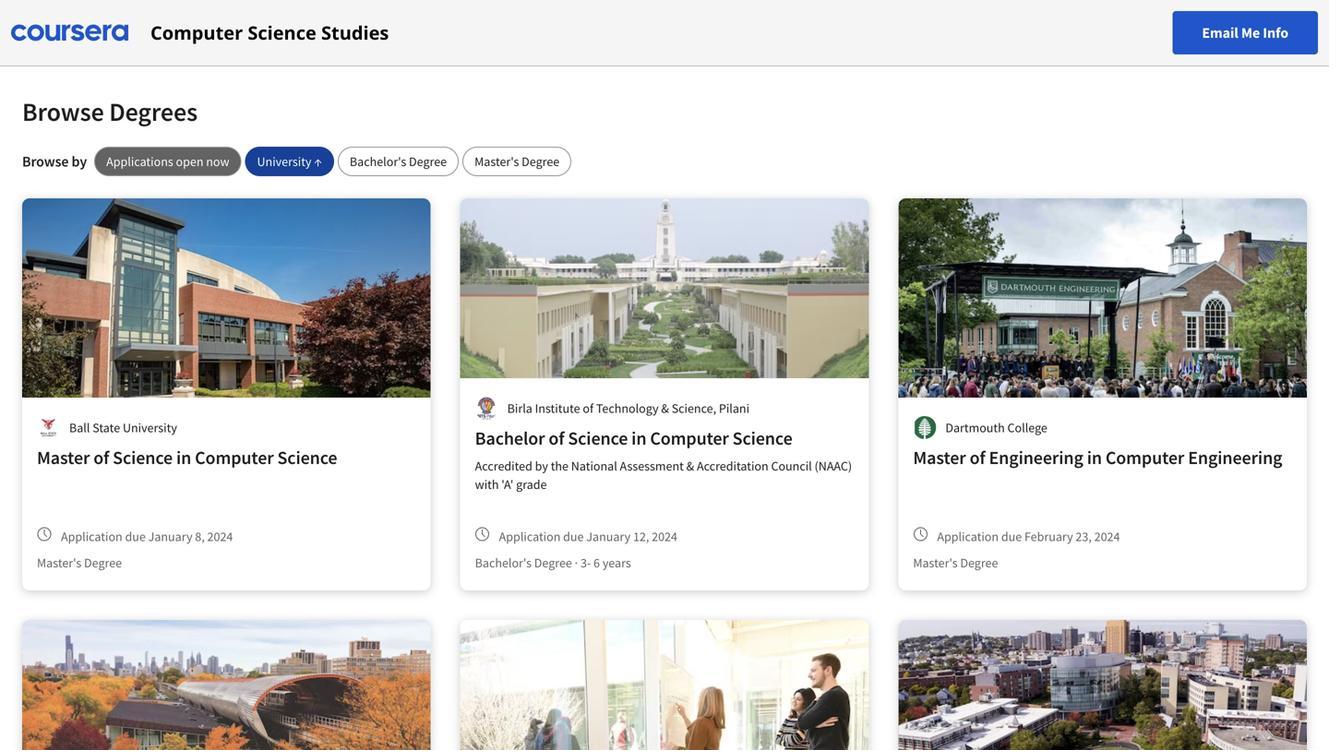Task type: describe. For each thing, give the bounding box(es) containing it.
due for master of engineering in computer engineering
[[1002, 529, 1023, 545]]

master of engineering in computer engineering
[[914, 447, 1283, 470]]

master's for master of science in computer science
[[37, 555, 81, 572]]

browse by group
[[94, 147, 572, 176]]

email me info button
[[1173, 11, 1319, 54]]

january for 8,
[[148, 529, 193, 545]]

studies
[[321, 20, 389, 45]]

browse degrees
[[22, 96, 198, 128]]

applications open now
[[106, 153, 230, 170]]

& inside bachelor of science in computer science accredited by the national assessment & accreditation council (naac) with 'a' grade
[[687, 458, 695, 475]]

accredited
[[475, 458, 533, 475]]

email me info
[[1203, 24, 1289, 42]]

applications
[[106, 153, 173, 170]]

degree inside bachelor's degree button
[[409, 153, 447, 170]]

dartmouth college logo image
[[914, 417, 937, 440]]

now
[[206, 153, 230, 170]]

3-
[[581, 555, 591, 572]]

(naac)
[[815, 458, 853, 475]]

2 due from the left
[[564, 529, 584, 545]]

dartmouth
[[946, 420, 1006, 436]]

bachelor's for bachelor's degree
[[350, 153, 407, 170]]

university inside button
[[257, 153, 312, 170]]

computer for master of engineering in computer engineering
[[1106, 447, 1185, 470]]

of for bachelor of science in computer science accredited by the national assessment & accreditation council (naac) with 'a' grade
[[549, 427, 565, 450]]

application for master of engineering in computer engineering
[[938, 529, 999, 545]]

0 vertical spatial &
[[662, 400, 670, 417]]

↑
[[314, 153, 322, 170]]

in for master of science in computer science
[[176, 447, 191, 470]]

1 engineering from the left
[[990, 447, 1084, 470]]

master for master of science in computer science
[[37, 447, 90, 470]]

pilani
[[719, 400, 750, 417]]

science,
[[672, 400, 717, 417]]

Master's Degree button
[[463, 147, 572, 176]]

ball state university
[[69, 420, 177, 436]]

master for master of engineering in computer engineering
[[914, 447, 967, 470]]

bachelor of science in computer science accredited by the national assessment & accreditation council (naac) with 'a' grade
[[475, 427, 853, 493]]

bachelor's for bachelor's degree · 3- 6 years
[[475, 555, 532, 572]]

state
[[93, 420, 120, 436]]

by inside bachelor of science in computer science accredited by the national assessment & accreditation council (naac) with 'a' grade
[[535, 458, 549, 475]]

ball state university logo image
[[37, 417, 60, 440]]

bachelor
[[475, 427, 545, 450]]

ball
[[69, 420, 90, 436]]

due for master of science in computer science
[[125, 529, 146, 545]]

·
[[575, 555, 578, 572]]

of for master of science in computer science
[[94, 447, 109, 470]]

master of science in computer science
[[37, 447, 338, 470]]

in for master of engineering in computer engineering
[[1088, 447, 1103, 470]]

2024 for master of science in computer science
[[207, 529, 233, 545]]

dartmouth college
[[946, 420, 1048, 436]]

with
[[475, 477, 499, 493]]

bachelor's degree
[[350, 153, 447, 170]]

master's degree for master of engineering in computer engineering
[[914, 555, 999, 572]]

browse by
[[22, 152, 87, 171]]

2 2024 from the left
[[652, 529, 678, 545]]

browse for browse by
[[22, 152, 69, 171]]



Task type: vqa. For each thing, say whether or not it's contained in the screenshot.
bottom the report
no



Task type: locate. For each thing, give the bounding box(es) containing it.
1 horizontal spatial &
[[687, 458, 695, 475]]

2 engineering from the left
[[1189, 447, 1283, 470]]

0 horizontal spatial master
[[37, 447, 90, 470]]

0 horizontal spatial due
[[125, 529, 146, 545]]

0 vertical spatial by
[[72, 152, 87, 171]]

january
[[148, 529, 193, 545], [587, 529, 631, 545]]

Applications open now button
[[94, 147, 242, 176]]

university left ↑
[[257, 153, 312, 170]]

master
[[37, 447, 90, 470], [914, 447, 967, 470]]

2 horizontal spatial due
[[1002, 529, 1023, 545]]

january left 8,
[[148, 529, 193, 545]]

0 vertical spatial university
[[257, 153, 312, 170]]

0 vertical spatial bachelor's
[[350, 153, 407, 170]]

browse for browse degrees
[[22, 96, 104, 128]]

& right assessment
[[687, 458, 695, 475]]

birla institute of technology & science, pilani logo image
[[475, 397, 498, 420]]

accreditation
[[697, 458, 769, 475]]

computer for master of science in computer science
[[195, 447, 274, 470]]

application due january 12, 2024
[[499, 529, 678, 545]]

2 horizontal spatial application
[[938, 529, 999, 545]]

in for bachelor of science in computer science accredited by the national assessment & accreditation council (naac) with 'a' grade
[[632, 427, 647, 450]]

january up years
[[587, 529, 631, 545]]

technology
[[596, 400, 659, 417]]

1 vertical spatial bachelor's
[[475, 555, 532, 572]]

computer science studies
[[151, 20, 389, 45]]

2 application from the left
[[499, 529, 561, 545]]

info
[[1264, 24, 1289, 42]]

0 horizontal spatial 2024
[[207, 529, 233, 545]]

coursera image
[[11, 18, 128, 48]]

years
[[603, 555, 632, 572]]

master down ball state university logo at left bottom
[[37, 447, 90, 470]]

2024
[[207, 529, 233, 545], [652, 529, 678, 545], [1095, 529, 1121, 545]]

due left february
[[1002, 529, 1023, 545]]

12,
[[634, 529, 650, 545]]

1 horizontal spatial master's degree
[[475, 153, 560, 170]]

University ↑ button
[[245, 147, 334, 176]]

1 horizontal spatial 2024
[[652, 529, 678, 545]]

master's inside button
[[475, 153, 519, 170]]

1 horizontal spatial by
[[535, 458, 549, 475]]

due left 8,
[[125, 529, 146, 545]]

1 vertical spatial university
[[123, 420, 177, 436]]

birla institute of technology & science, pilani
[[508, 400, 750, 417]]

Bachelor's Degree button
[[338, 147, 459, 176]]

bachelor's degree · 3- 6 years
[[475, 555, 632, 572]]

birla
[[508, 400, 533, 417]]

in down the ball state university
[[176, 447, 191, 470]]

1 application from the left
[[61, 529, 123, 545]]

due
[[125, 529, 146, 545], [564, 529, 584, 545], [1002, 529, 1023, 545]]

1 horizontal spatial master's
[[475, 153, 519, 170]]

0 horizontal spatial application
[[61, 529, 123, 545]]

bachelor's right ↑
[[350, 153, 407, 170]]

0 horizontal spatial master's degree
[[37, 555, 122, 572]]

email
[[1203, 24, 1239, 42]]

1 january from the left
[[148, 529, 193, 545]]

1 master from the left
[[37, 447, 90, 470]]

1 horizontal spatial university
[[257, 153, 312, 170]]

0 horizontal spatial in
[[176, 447, 191, 470]]

national
[[572, 458, 618, 475]]

2024 right 8,
[[207, 529, 233, 545]]

of down the "dartmouth"
[[970, 447, 986, 470]]

0 horizontal spatial engineering
[[990, 447, 1084, 470]]

0 horizontal spatial master's
[[37, 555, 81, 572]]

master's
[[475, 153, 519, 170], [37, 555, 81, 572], [914, 555, 958, 572]]

engineering
[[990, 447, 1084, 470], [1189, 447, 1283, 470]]

0 horizontal spatial january
[[148, 529, 193, 545]]

1 horizontal spatial application
[[499, 529, 561, 545]]

computer for bachelor of science in computer science accredited by the national assessment & accreditation council (naac) with 'a' grade
[[651, 427, 729, 450]]

&
[[662, 400, 670, 417], [687, 458, 695, 475]]

1 horizontal spatial master
[[914, 447, 967, 470]]

2 horizontal spatial 2024
[[1095, 529, 1121, 545]]

3 due from the left
[[1002, 529, 1023, 545]]

browse down "browse degrees"
[[22, 152, 69, 171]]

1 horizontal spatial in
[[632, 427, 647, 450]]

of
[[583, 400, 594, 417], [549, 427, 565, 450], [94, 447, 109, 470], [970, 447, 986, 470]]

master's degree inside master's degree button
[[475, 153, 560, 170]]

1 browse from the top
[[22, 96, 104, 128]]

by
[[72, 152, 87, 171], [535, 458, 549, 475]]

february
[[1025, 529, 1074, 545]]

6
[[594, 555, 600, 572]]

2024 for master of engineering in computer engineering
[[1095, 529, 1121, 545]]

2 browse from the top
[[22, 152, 69, 171]]

2024 right 23,
[[1095, 529, 1121, 545]]

2 horizontal spatial master's
[[914, 555, 958, 572]]

by left the
[[535, 458, 549, 475]]

the
[[551, 458, 569, 475]]

university ↑
[[257, 153, 322, 170]]

& left science,
[[662, 400, 670, 417]]

3 application from the left
[[938, 529, 999, 545]]

2024 right 12,
[[652, 529, 678, 545]]

0 vertical spatial browse
[[22, 96, 104, 128]]

bachelor's
[[350, 153, 407, 170], [475, 555, 532, 572]]

in inside bachelor of science in computer science accredited by the national assessment & accreditation council (naac) with 'a' grade
[[632, 427, 647, 450]]

master down dartmouth college logo
[[914, 447, 967, 470]]

0 horizontal spatial university
[[123, 420, 177, 436]]

master's degree
[[475, 153, 560, 170], [37, 555, 122, 572], [914, 555, 999, 572]]

college
[[1008, 420, 1048, 436]]

council
[[772, 458, 813, 475]]

application due january 8, 2024
[[61, 529, 233, 545]]

application due february 23, 2024
[[938, 529, 1121, 545]]

application for master of science in computer science
[[61, 529, 123, 545]]

university right state
[[123, 420, 177, 436]]

of down state
[[94, 447, 109, 470]]

1 vertical spatial by
[[535, 458, 549, 475]]

degrees
[[109, 96, 198, 128]]

of up the
[[549, 427, 565, 450]]

due up ·
[[564, 529, 584, 545]]

2 horizontal spatial in
[[1088, 447, 1103, 470]]

bachelor's inside button
[[350, 153, 407, 170]]

2 horizontal spatial master's degree
[[914, 555, 999, 572]]

0 horizontal spatial &
[[662, 400, 670, 417]]

of right institute
[[583, 400, 594, 417]]

me
[[1242, 24, 1261, 42]]

open
[[176, 153, 204, 170]]

degree inside master's degree button
[[522, 153, 560, 170]]

1 vertical spatial &
[[687, 458, 695, 475]]

assessment
[[620, 458, 684, 475]]

1 horizontal spatial january
[[587, 529, 631, 545]]

in
[[632, 427, 647, 450], [176, 447, 191, 470], [1088, 447, 1103, 470]]

bachelor's left ·
[[475, 555, 532, 572]]

application
[[61, 529, 123, 545], [499, 529, 561, 545], [938, 529, 999, 545]]

institute
[[535, 400, 581, 417]]

2 master from the left
[[914, 447, 967, 470]]

master's degree for master of science in computer science
[[37, 555, 122, 572]]

'a'
[[502, 477, 514, 493]]

degree
[[409, 153, 447, 170], [522, 153, 560, 170], [84, 555, 122, 572], [535, 555, 573, 572], [961, 555, 999, 572]]

january for 12,
[[587, 529, 631, 545]]

university
[[257, 153, 312, 170], [123, 420, 177, 436]]

8,
[[195, 529, 205, 545]]

1 vertical spatial browse
[[22, 152, 69, 171]]

1 horizontal spatial due
[[564, 529, 584, 545]]

browse
[[22, 96, 104, 128], [22, 152, 69, 171]]

1 horizontal spatial engineering
[[1189, 447, 1283, 470]]

computer inside bachelor of science in computer science accredited by the national assessment & accreditation council (naac) with 'a' grade
[[651, 427, 729, 450]]

in up assessment
[[632, 427, 647, 450]]

of for master of engineering in computer engineering
[[970, 447, 986, 470]]

1 due from the left
[[125, 529, 146, 545]]

3 2024 from the left
[[1095, 529, 1121, 545]]

computer
[[151, 20, 243, 45], [651, 427, 729, 450], [195, 447, 274, 470], [1106, 447, 1185, 470]]

23,
[[1076, 529, 1092, 545]]

in up 23,
[[1088, 447, 1103, 470]]

0 horizontal spatial bachelor's
[[350, 153, 407, 170]]

1 horizontal spatial bachelor's
[[475, 555, 532, 572]]

1 2024 from the left
[[207, 529, 233, 545]]

by down "browse degrees"
[[72, 152, 87, 171]]

0 horizontal spatial by
[[72, 152, 87, 171]]

science
[[248, 20, 317, 45], [568, 427, 628, 450], [733, 427, 793, 450], [113, 447, 173, 470], [278, 447, 338, 470]]

browse up browse by in the left of the page
[[22, 96, 104, 128]]

grade
[[516, 477, 547, 493]]

2 january from the left
[[587, 529, 631, 545]]

master's for master of engineering in computer engineering
[[914, 555, 958, 572]]

of inside bachelor of science in computer science accredited by the national assessment & accreditation council (naac) with 'a' grade
[[549, 427, 565, 450]]



